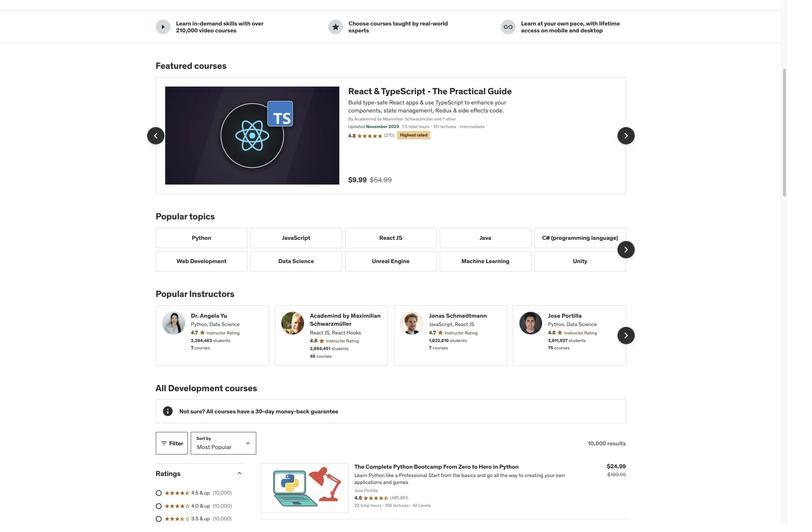 Task type: locate. For each thing, give the bounding box(es) containing it.
1 vertical spatial next image
[[621, 244, 632, 256]]

students right 2,394,463 on the left bottom
[[213, 338, 230, 343]]

1 vertical spatial your
[[495, 99, 506, 106]]

by left real-
[[413, 20, 419, 27]]

machine learning link
[[440, 251, 532, 272]]

210,000
[[176, 27, 198, 34]]

development
[[190, 258, 227, 265], [168, 383, 223, 394]]

courses up have
[[225, 383, 257, 394]]

& right the 4.0
[[200, 503, 203, 510]]

0 horizontal spatial by
[[343, 312, 350, 319]]

lectures
[[441, 124, 457, 129]]

jonas schmedtmann javascript, react js
[[429, 312, 487, 328]]

10,000 results status
[[588, 440, 626, 447]]

4.0 & up (10,000)
[[191, 503, 232, 510]]

4.6 up 2,694,451
[[310, 338, 318, 344]]

to inside react & typescript - the practical guide build type-safe react apps & use typescript to enhance your components, state management, redux & side effects code. by academind by maximilian schwarzmüller and 1 other
[[465, 99, 470, 106]]

updated november 2023
[[348, 124, 399, 129]]

c# (programming language)
[[543, 234, 619, 242]]

1 horizontal spatial schwarzmüller
[[405, 116, 434, 122]]

instructor for python,
[[207, 330, 226, 336]]

use
[[425, 99, 435, 106]]

0 vertical spatial maximilian
[[383, 116, 404, 122]]

0 horizontal spatial the
[[355, 464, 365, 471]]

courses down 2,694,451
[[317, 354, 332, 359]]

the left complete
[[355, 464, 365, 471]]

1,822,610
[[429, 338, 449, 343]]

data science link
[[250, 251, 342, 272]]

1 horizontal spatial with
[[586, 20, 598, 27]]

to up the 'side'
[[465, 99, 470, 106]]

1 vertical spatial 4.6
[[310, 338, 318, 344]]

your right at
[[545, 20, 556, 27]]

2 popular from the top
[[156, 289, 187, 300]]

1 vertical spatial maximilian
[[351, 312, 381, 319]]

next image
[[621, 130, 632, 142], [621, 244, 632, 256]]

js up "engine"
[[396, 234, 403, 242]]

1 vertical spatial carousel element
[[156, 228, 635, 272]]

up right 4.5
[[204, 490, 210, 497]]

7 inside 1,822,610 students 7 courses
[[429, 346, 432, 351]]

2 medium image from the left
[[504, 23, 513, 32]]

learn left at
[[522, 20, 537, 27]]

1 vertical spatial up
[[204, 503, 210, 510]]

js
[[396, 234, 403, 242], [469, 321, 475, 328]]

python down topics
[[192, 234, 211, 242]]

1 7 from the left
[[191, 346, 194, 351]]

0 vertical spatial popular
[[156, 211, 187, 222]]

web development link
[[156, 251, 248, 272]]

on
[[541, 27, 548, 34]]

0 horizontal spatial and
[[435, 116, 442, 122]]

react inside jonas schmedtmann javascript, react js
[[455, 321, 468, 328]]

data
[[279, 258, 291, 265], [210, 321, 221, 328], [567, 321, 578, 328]]

3 (10,000) from the top
[[213, 516, 232, 523]]

courses down 1,822,610
[[433, 346, 448, 351]]

1 medium image from the left
[[331, 23, 340, 32]]

7.5 total hours
[[402, 124, 430, 129]]

courses left taught
[[371, 20, 392, 27]]

instructor rating down dr. angela yu python, data science
[[207, 330, 240, 336]]

1 horizontal spatial medium image
[[504, 23, 513, 32]]

guide
[[488, 86, 512, 97]]

learn for learn in-demand skills with over 210,000 video courses
[[176, 20, 191, 27]]

and right own
[[569, 27, 580, 34]]

your
[[545, 20, 556, 27], [495, 99, 506, 106]]

& for 4.0
[[200, 503, 203, 510]]

1 vertical spatial and
[[435, 116, 442, 122]]

own
[[558, 20, 569, 27]]

2 4.7 from the left
[[429, 330, 436, 336]]

instructor rating down jonas schmedtmann javascript, react js
[[445, 330, 478, 336]]

python right the in at the bottom of page
[[500, 464, 519, 471]]

rating down schmedtmann at the bottom right of the page
[[465, 330, 478, 336]]

state
[[384, 107, 397, 114]]

0 vertical spatial academind
[[355, 116, 377, 122]]

instructor down jose portilla python, data science on the right bottom of the page
[[565, 330, 584, 336]]

1 horizontal spatial 7
[[429, 346, 432, 351]]

typescript up apps
[[381, 86, 426, 97]]

1 horizontal spatial python,
[[549, 321, 566, 328]]

by up november
[[378, 116, 382, 122]]

students
[[213, 338, 230, 343], [450, 338, 467, 343], [569, 338, 586, 343], [332, 346, 349, 352]]

your inside learn at your own pace, with lifetime access on mobile and desktop
[[545, 20, 556, 27]]

0 horizontal spatial academind
[[310, 312, 342, 319]]

learn inside the learn in-demand skills with over 210,000 video courses
[[176, 20, 191, 27]]

4.6
[[549, 330, 556, 336], [310, 338, 318, 344]]

students right 1,822,610
[[450, 338, 467, 343]]

learn left in- at the left of page
[[176, 20, 191, 27]]

schwarzmüller up 'js,'
[[310, 320, 352, 328]]

python
[[192, 234, 211, 242], [394, 464, 413, 471], [500, 464, 519, 471]]

courses inside 3,611,937 students 75 courses
[[555, 346, 570, 351]]

0 horizontal spatial medium image
[[331, 23, 340, 32]]

the right -
[[433, 86, 448, 97]]

build
[[348, 99, 362, 106]]

students inside 2,694,451 students 46 courses
[[332, 346, 349, 352]]

(10,000) for 4.5 & up (10,000)
[[213, 490, 232, 497]]

0 horizontal spatial 7
[[191, 346, 194, 351]]

0 vertical spatial by
[[413, 20, 419, 27]]

1 vertical spatial schwarzmüller
[[310, 320, 352, 328]]

1 popular from the top
[[156, 211, 187, 222]]

1 vertical spatial all
[[206, 408, 213, 415]]

7 down 1,822,610
[[429, 346, 432, 351]]

2 learn from the left
[[522, 20, 537, 27]]

4.6 for jose portilla
[[549, 330, 556, 336]]

java link
[[440, 228, 532, 248]]

python right complete
[[394, 464, 413, 471]]

jonas schmedtmann link
[[429, 312, 501, 320]]

ratings button
[[156, 470, 230, 478]]

1 horizontal spatial by
[[378, 116, 382, 122]]

46
[[310, 354, 316, 359]]

1 horizontal spatial python
[[394, 464, 413, 471]]

rating down hooks
[[346, 339, 359, 344]]

& right 4.5
[[200, 490, 203, 497]]

0 vertical spatial typescript
[[381, 86, 426, 97]]

(10,000) for 4.0 & up (10,000)
[[213, 503, 232, 510]]

0 vertical spatial schwarzmüller
[[405, 116, 434, 122]]

instructor rating for data
[[565, 330, 598, 336]]

1 vertical spatial the
[[355, 464, 365, 471]]

maximilian up 2023
[[383, 116, 404, 122]]

by up hooks
[[343, 312, 350, 319]]

1 horizontal spatial 4.7
[[429, 330, 436, 336]]

by
[[413, 20, 419, 27], [378, 116, 382, 122], [343, 312, 350, 319]]

1 horizontal spatial 4.6
[[549, 330, 556, 336]]

taught
[[393, 20, 411, 27]]

up
[[204, 490, 210, 497], [204, 503, 210, 510], [204, 516, 210, 523]]

2 horizontal spatial science
[[579, 321, 597, 328]]

1 4.7 from the left
[[191, 330, 198, 336]]

instructor rating for python,
[[207, 330, 240, 336]]

(270)
[[384, 133, 395, 138]]

0 horizontal spatial python
[[192, 234, 211, 242]]

(10,000) for 3.5 & up (10,000)
[[213, 516, 232, 523]]

(10,000) up 3.5 & up (10,000)
[[213, 503, 232, 510]]

0 horizontal spatial your
[[495, 99, 506, 106]]

python, down dr.
[[191, 321, 208, 328]]

data down javascript link at the left
[[279, 258, 291, 265]]

academind up 'js,'
[[310, 312, 342, 319]]

7 for dr.
[[191, 346, 194, 351]]

4.6 up 3,611,937
[[549, 330, 556, 336]]

updated
[[348, 124, 365, 129]]

and left the 1
[[435, 116, 442, 122]]

& for 4.5
[[200, 490, 203, 497]]

students for schwarzmüller
[[332, 346, 349, 352]]

javascript
[[282, 234, 310, 242]]

2 vertical spatial (10,000)
[[213, 516, 232, 523]]

0 vertical spatial development
[[190, 258, 227, 265]]

0 vertical spatial carousel element
[[147, 77, 635, 194]]

instructor down 'js,'
[[326, 339, 345, 344]]

machine
[[462, 258, 485, 265]]

2 (10,000) from the top
[[213, 503, 232, 510]]

students for data
[[569, 338, 586, 343]]

1 horizontal spatial to
[[472, 464, 478, 471]]

js down schmedtmann at the bottom right of the page
[[469, 321, 475, 328]]

2023
[[389, 124, 399, 129]]

web development
[[177, 258, 227, 265]]

science down javascript link at the left
[[293, 258, 314, 265]]

python,
[[191, 321, 208, 328], [549, 321, 566, 328]]

development inside "link"
[[190, 258, 227, 265]]

popular for popular topics
[[156, 211, 187, 222]]

enhance
[[472, 99, 494, 106]]

java
[[480, 234, 492, 242]]

1 horizontal spatial maximilian
[[383, 116, 404, 122]]

1 vertical spatial js
[[469, 321, 475, 328]]

react up unreal engine
[[380, 234, 395, 242]]

students inside 1,822,610 students 7 courses
[[450, 338, 467, 343]]

real-
[[420, 20, 433, 27]]

1 learn from the left
[[176, 20, 191, 27]]

students inside 3,611,937 students 75 courses
[[569, 338, 586, 343]]

to right zero
[[472, 464, 478, 471]]

machine learning
[[462, 258, 510, 265]]

0 horizontal spatial science
[[222, 321, 240, 328]]

1 horizontal spatial your
[[545, 20, 556, 27]]

in-
[[193, 20, 200, 27]]

instructor up 1,822,610 students 7 courses
[[445, 330, 464, 336]]

and inside react & typescript - the practical guide build type-safe react apps & use typescript to enhance your components, state management, redux & side effects code. by academind by maximilian schwarzmüller and 1 other
[[435, 116, 442, 122]]

medium image
[[159, 23, 167, 32]]

dr.
[[191, 312, 199, 319]]

0 vertical spatial all
[[156, 383, 166, 394]]

instructor for react
[[445, 330, 464, 336]]

medium image left access
[[504, 23, 513, 32]]

0 horizontal spatial maximilian
[[351, 312, 381, 319]]

1 with from the left
[[239, 20, 251, 27]]

2 vertical spatial up
[[204, 516, 210, 523]]

1 horizontal spatial and
[[569, 27, 580, 34]]

data inside jose portilla python, data science
[[567, 321, 578, 328]]

carousel element for popular instructors
[[156, 306, 635, 366]]

7 down 2,394,463 on the left bottom
[[191, 346, 194, 351]]

and inside learn at your own pace, with lifetime access on mobile and desktop
[[569, 27, 580, 34]]

up for 4.0 & up
[[204, 503, 210, 510]]

2 vertical spatial carousel element
[[156, 306, 635, 366]]

0 horizontal spatial to
[[465, 99, 470, 106]]

hero
[[479, 464, 492, 471]]

popular left topics
[[156, 211, 187, 222]]

and
[[569, 27, 580, 34], [435, 116, 442, 122]]

instructor rating down jose portilla python, data science on the right bottom of the page
[[565, 330, 598, 336]]

academind by maximilian schwarzmüller react js, react hooks
[[310, 312, 381, 336]]

0 horizontal spatial data
[[210, 321, 221, 328]]

$9.99 $54.99
[[348, 176, 392, 184]]

0 horizontal spatial with
[[239, 20, 251, 27]]

your inside react & typescript - the practical guide build type-safe react apps & use typescript to enhance your components, state management, redux & side effects code. by academind by maximilian schwarzmüller and 1 other
[[495, 99, 506, 106]]

lifetime
[[600, 20, 620, 27]]

carousel element
[[147, 77, 635, 194], [156, 228, 635, 272], [156, 306, 635, 366]]

students right 3,611,937
[[569, 338, 586, 343]]

medium image left "experts"
[[331, 23, 340, 32]]

learn inside learn at your own pace, with lifetime access on mobile and desktop
[[522, 20, 537, 27]]

popular instructors element
[[156, 289, 635, 366]]

react down jonas schmedtmann link
[[455, 321, 468, 328]]

by inside academind by maximilian schwarzmüller react js, react hooks
[[343, 312, 350, 319]]

js inside jonas schmedtmann javascript, react js
[[469, 321, 475, 328]]

your up code.
[[495, 99, 506, 106]]

data down portilla at the right of page
[[567, 321, 578, 328]]

day
[[265, 408, 275, 415]]

0 horizontal spatial all
[[156, 383, 166, 394]]

data down angela
[[210, 321, 221, 328]]

2 python, from the left
[[549, 321, 566, 328]]

1 horizontal spatial the
[[433, 86, 448, 97]]

up right 3.5
[[204, 516, 210, 523]]

2 vertical spatial by
[[343, 312, 350, 319]]

& right 3.5
[[200, 516, 203, 523]]

rating down jose portilla link in the bottom right of the page
[[585, 330, 598, 336]]

0 horizontal spatial python,
[[191, 321, 208, 328]]

1 vertical spatial academind
[[310, 312, 342, 319]]

instructor up 2,394,463 students 7 courses
[[207, 330, 226, 336]]

science down jose portilla link in the bottom right of the page
[[579, 321, 597, 328]]

academind inside react & typescript - the practical guide build type-safe react apps & use typescript to enhance your components, state management, redux & side effects code. by academind by maximilian schwarzmüller and 1 other
[[355, 116, 377, 122]]

schwarzmüller up 7.5 total hours
[[405, 116, 434, 122]]

1 vertical spatial development
[[168, 383, 223, 394]]

instructor for data
[[565, 330, 584, 336]]

2 7 from the left
[[429, 346, 432, 351]]

maximilian up hooks
[[351, 312, 381, 319]]

$54.99
[[370, 176, 392, 184]]

courses right video
[[215, 27, 237, 34]]

1 vertical spatial by
[[378, 116, 382, 122]]

rating down dr. angela yu link
[[227, 330, 240, 336]]

0 vertical spatial js
[[396, 234, 403, 242]]

development down the python 'link'
[[190, 258, 227, 265]]

students right 2,694,451
[[332, 346, 349, 352]]

0 vertical spatial your
[[545, 20, 556, 27]]

1 horizontal spatial js
[[469, 321, 475, 328]]

science down dr. angela yu link
[[222, 321, 240, 328]]

0 horizontal spatial 4.7
[[191, 330, 198, 336]]

instructor rating down hooks
[[326, 339, 359, 344]]

1 horizontal spatial academind
[[355, 116, 377, 122]]

popular down web
[[156, 289, 187, 300]]

3,611,937
[[549, 338, 568, 343]]

highest rated
[[400, 132, 428, 138]]

2 horizontal spatial data
[[567, 321, 578, 328]]

featured
[[156, 60, 193, 72]]

0 horizontal spatial schwarzmüller
[[310, 320, 352, 328]]

medium image
[[331, 23, 340, 32], [504, 23, 513, 32]]

2 horizontal spatial by
[[413, 20, 419, 27]]

rating for data
[[585, 330, 598, 336]]

1 python, from the left
[[191, 321, 208, 328]]

courses
[[371, 20, 392, 27], [215, 27, 237, 34], [194, 60, 227, 72], [195, 346, 210, 351], [433, 346, 448, 351], [555, 346, 570, 351], [317, 354, 332, 359], [225, 383, 257, 394], [215, 408, 236, 415]]

highest
[[400, 132, 416, 138]]

carousel element containing react & typescript - the practical guide
[[147, 77, 635, 194]]

(10,000) down 4.0 & up (10,000)
[[213, 516, 232, 523]]

development up sure?
[[168, 383, 223, 394]]

4.7 for dr. angela yu
[[191, 330, 198, 336]]

1 vertical spatial (10,000)
[[213, 503, 232, 510]]

0 horizontal spatial learn
[[176, 20, 191, 27]]

data inside dr. angela yu python, data science
[[210, 321, 221, 328]]

1 vertical spatial to
[[472, 464, 478, 471]]

jose portilla python, data science
[[549, 312, 597, 328]]

apps
[[406, 99, 419, 106]]

maximilian inside react & typescript - the practical guide build type-safe react apps & use typescript to enhance your components, state management, redux & side effects code. by academind by maximilian schwarzmüller and 1 other
[[383, 116, 404, 122]]

0 vertical spatial and
[[569, 27, 580, 34]]

schwarzmüller inside react & typescript - the practical guide build type-safe react apps & use typescript to enhance your components, state management, redux & side effects code. by academind by maximilian schwarzmüller and 1 other
[[405, 116, 434, 122]]

30-
[[256, 408, 265, 415]]

academind down components,
[[355, 116, 377, 122]]

1 horizontal spatial learn
[[522, 20, 537, 27]]

with right the pace,
[[586, 20, 598, 27]]

1 vertical spatial popular
[[156, 289, 187, 300]]

courses down 2,394,463 on the left bottom
[[195, 346, 210, 351]]

at
[[538, 20, 543, 27]]

development for web
[[190, 258, 227, 265]]

7
[[191, 346, 194, 351], [429, 346, 432, 351]]

academind
[[355, 116, 377, 122], [310, 312, 342, 319]]

0 horizontal spatial 4.6
[[310, 338, 318, 344]]

students inside 2,394,463 students 7 courses
[[213, 338, 230, 343]]

carousel element containing python
[[156, 228, 635, 272]]

0 vertical spatial to
[[465, 99, 470, 106]]

0 vertical spatial next image
[[621, 130, 632, 142]]

1 horizontal spatial science
[[293, 258, 314, 265]]

0 vertical spatial the
[[433, 86, 448, 97]]

with left over
[[239, 20, 251, 27]]

2 next image from the top
[[621, 244, 632, 256]]

carousel element containing dr. angela yu
[[156, 306, 635, 366]]

angela
[[200, 312, 219, 319]]

1 horizontal spatial typescript
[[436, 99, 464, 106]]

0 vertical spatial (10,000)
[[213, 490, 232, 497]]

7 inside 2,394,463 students 7 courses
[[191, 346, 194, 351]]

& left the use
[[420, 99, 424, 106]]

courses down 3,611,937
[[555, 346, 570, 351]]

0 vertical spatial 4.6
[[549, 330, 556, 336]]

choose
[[349, 20, 369, 27]]

python, down jose
[[549, 321, 566, 328]]

2 with from the left
[[586, 20, 598, 27]]

0 vertical spatial up
[[204, 490, 210, 497]]

(10,000) up 4.0 & up (10,000)
[[213, 490, 232, 497]]

4.7 up 1,822,610
[[429, 330, 436, 336]]

next image
[[621, 330, 632, 342]]

4.7 up 2,394,463 on the left bottom
[[191, 330, 198, 336]]

unreal engine
[[372, 258, 410, 265]]

typescript up redux
[[436, 99, 464, 106]]

dr. angela yu python, data science
[[191, 312, 240, 328]]

& up safe
[[374, 86, 380, 97]]

web
[[177, 258, 189, 265]]

code.
[[490, 107, 504, 114]]

topics
[[189, 211, 215, 222]]

not sure? all courses have a 30-day money-back guarantee
[[179, 408, 339, 415]]

up right the 4.0
[[204, 503, 210, 510]]

1 (10,000) from the top
[[213, 490, 232, 497]]

rating for schwarzmüller
[[346, 339, 359, 344]]



Task type: describe. For each thing, give the bounding box(es) containing it.
-
[[428, 86, 431, 97]]

4.8
[[348, 133, 356, 139]]

side
[[458, 107, 469, 114]]

a
[[251, 408, 254, 415]]

filter
[[169, 440, 183, 447]]

safe
[[377, 99, 388, 106]]

10,000
[[588, 440, 607, 447]]

development for all
[[168, 383, 223, 394]]

1
[[443, 116, 445, 122]]

0 horizontal spatial js
[[396, 234, 403, 242]]

total
[[409, 124, 418, 129]]

react js
[[380, 234, 403, 242]]

popular topics
[[156, 211, 215, 222]]

jose
[[549, 312, 561, 319]]

learn at your own pace, with lifetime access on mobile and desktop
[[522, 20, 620, 34]]

effects
[[471, 107, 489, 114]]

have
[[237, 408, 250, 415]]

the inside react & typescript - the practical guide build type-safe react apps & use typescript to enhance your components, state management, redux & side effects code. by academind by maximilian schwarzmüller and 1 other
[[433, 86, 448, 97]]

python inside 'link'
[[192, 234, 211, 242]]

instructor for schwarzmüller
[[326, 339, 345, 344]]

academind by maximilian schwarzmüller link
[[310, 312, 382, 328]]

1 next image from the top
[[621, 130, 632, 142]]

money-
[[276, 408, 296, 415]]

& left the 'side'
[[453, 107, 457, 114]]

hooks
[[347, 330, 361, 336]]

complete
[[366, 464, 392, 471]]

courses inside the learn in-demand skills with over 210,000 video courses
[[215, 27, 237, 34]]

2 horizontal spatial python
[[500, 464, 519, 471]]

by
[[348, 116, 354, 122]]

maximilian inside academind by maximilian schwarzmüller react js, react hooks
[[351, 312, 381, 319]]

popular for popular instructors
[[156, 289, 187, 300]]

up for 3.5 & up
[[204, 516, 210, 523]]

7.5
[[402, 124, 408, 129]]

filter button
[[156, 433, 188, 455]]

up for 4.5 & up
[[204, 490, 210, 497]]

jose portilla link
[[549, 312, 620, 320]]

courses left have
[[215, 408, 236, 415]]

react up state
[[390, 99, 405, 106]]

1 vertical spatial typescript
[[436, 99, 464, 106]]

previous image
[[150, 130, 162, 142]]

1,822,610 students 7 courses
[[429, 338, 467, 351]]

small image
[[236, 470, 243, 477]]

react right 'js,'
[[332, 330, 346, 336]]

world
[[433, 20, 448, 27]]

pace,
[[570, 20, 585, 27]]

0 horizontal spatial typescript
[[381, 86, 426, 97]]

schwarzmüller inside academind by maximilian schwarzmüller react js, react hooks
[[310, 320, 352, 328]]

3.5 & up (10,000)
[[191, 516, 232, 523]]

courses down video
[[194, 60, 227, 72]]

learning
[[486, 258, 510, 265]]

desktop
[[581, 27, 603, 34]]

101
[[434, 124, 440, 129]]

unreal engine link
[[345, 251, 437, 272]]

react up build at the top of the page
[[348, 86, 372, 97]]

carousel element for featured courses
[[147, 77, 635, 194]]

$189.99
[[608, 472, 626, 478]]

instructor rating for schwarzmüller
[[326, 339, 359, 344]]

the complete python bootcamp from zero to hero in python
[[355, 464, 519, 471]]

carousel element for popular topics
[[156, 228, 635, 272]]

over
[[252, 20, 264, 27]]

data science
[[279, 258, 314, 265]]

courses inside choose courses taught by real-world experts
[[371, 20, 392, 27]]

portilla
[[562, 312, 582, 319]]

the complete python bootcamp from zero to hero in python link
[[355, 464, 519, 471]]

other
[[446, 116, 456, 122]]

javascript link
[[250, 228, 342, 248]]

by inside react & typescript - the practical guide build type-safe react apps & use typescript to enhance your components, state management, redux & side effects code. by academind by maximilian schwarzmüller and 1 other
[[378, 116, 382, 122]]

dr. angela yu link
[[191, 312, 263, 320]]

science inside dr. angela yu python, data science
[[222, 321, 240, 328]]

courses inside 2,694,451 students 46 courses
[[317, 354, 332, 359]]

10,000 results
[[588, 440, 626, 447]]

medium image for learn
[[504, 23, 513, 32]]

python link
[[156, 228, 248, 248]]

rating for react
[[465, 330, 478, 336]]

access
[[522, 27, 540, 34]]

hours
[[419, 124, 430, 129]]

1 horizontal spatial all
[[206, 408, 213, 415]]

zero
[[459, 464, 471, 471]]

react left 'js,'
[[310, 330, 324, 336]]

2,394,463 students 7 courses
[[191, 338, 230, 351]]

results
[[608, 440, 626, 447]]

intermediate
[[460, 124, 485, 129]]

experts
[[349, 27, 369, 34]]

python, inside dr. angela yu python, data science
[[191, 321, 208, 328]]

medium image for choose
[[331, 23, 340, 32]]

$9.99
[[348, 176, 367, 184]]

components,
[[348, 107, 382, 114]]

video
[[199, 27, 214, 34]]

js,
[[325, 330, 331, 336]]

$24.99
[[607, 463, 626, 470]]

management,
[[398, 107, 434, 114]]

featured courses
[[156, 60, 227, 72]]

practical
[[450, 86, 486, 97]]

students for react
[[450, 338, 467, 343]]

instructors
[[189, 289, 235, 300]]

with inside learn at your own pace, with lifetime access on mobile and desktop
[[586, 20, 598, 27]]

(programming
[[552, 234, 590, 242]]

science inside jose portilla python, data science
[[579, 321, 597, 328]]

bootcamp
[[414, 464, 442, 471]]

with inside the learn in-demand skills with over 210,000 video courses
[[239, 20, 251, 27]]

3.5
[[191, 516, 199, 523]]

small image
[[160, 440, 168, 448]]

& for 3.5
[[200, 516, 203, 523]]

popular instructors
[[156, 289, 235, 300]]

november
[[366, 124, 388, 129]]

4.5
[[191, 490, 199, 497]]

4.6 for academind by maximilian schwarzmüller
[[310, 338, 318, 344]]

python, inside jose portilla python, data science
[[549, 321, 566, 328]]

75
[[549, 346, 554, 351]]

rating for python,
[[227, 330, 240, 336]]

rated
[[417, 132, 428, 138]]

3,611,937 students 75 courses
[[549, 338, 586, 351]]

javascript,
[[429, 321, 454, 328]]

101 lectures
[[434, 124, 457, 129]]

4.7 for jonas schmedtmann
[[429, 330, 436, 336]]

learn for learn at your own pace, with lifetime access on mobile and desktop
[[522, 20, 537, 27]]

language)
[[592, 234, 619, 242]]

& for react
[[374, 86, 380, 97]]

7 for jonas
[[429, 346, 432, 351]]

instructor rating for react
[[445, 330, 478, 336]]

not
[[179, 408, 189, 415]]

courses inside 1,822,610 students 7 courses
[[433, 346, 448, 351]]

react js link
[[345, 228, 437, 248]]

courses inside 2,394,463 students 7 courses
[[195, 346, 210, 351]]

academind inside academind by maximilian schwarzmüller react js, react hooks
[[310, 312, 342, 319]]

type-
[[363, 99, 377, 106]]

redux
[[436, 107, 452, 114]]

unity link
[[535, 251, 626, 272]]

by inside choose courses taught by real-world experts
[[413, 20, 419, 27]]

1 horizontal spatial data
[[279, 258, 291, 265]]

students for python,
[[213, 338, 230, 343]]



Task type: vqa. For each thing, say whether or not it's contained in the screenshot.
courses inside the Choose courses taught by real-world experts
yes



